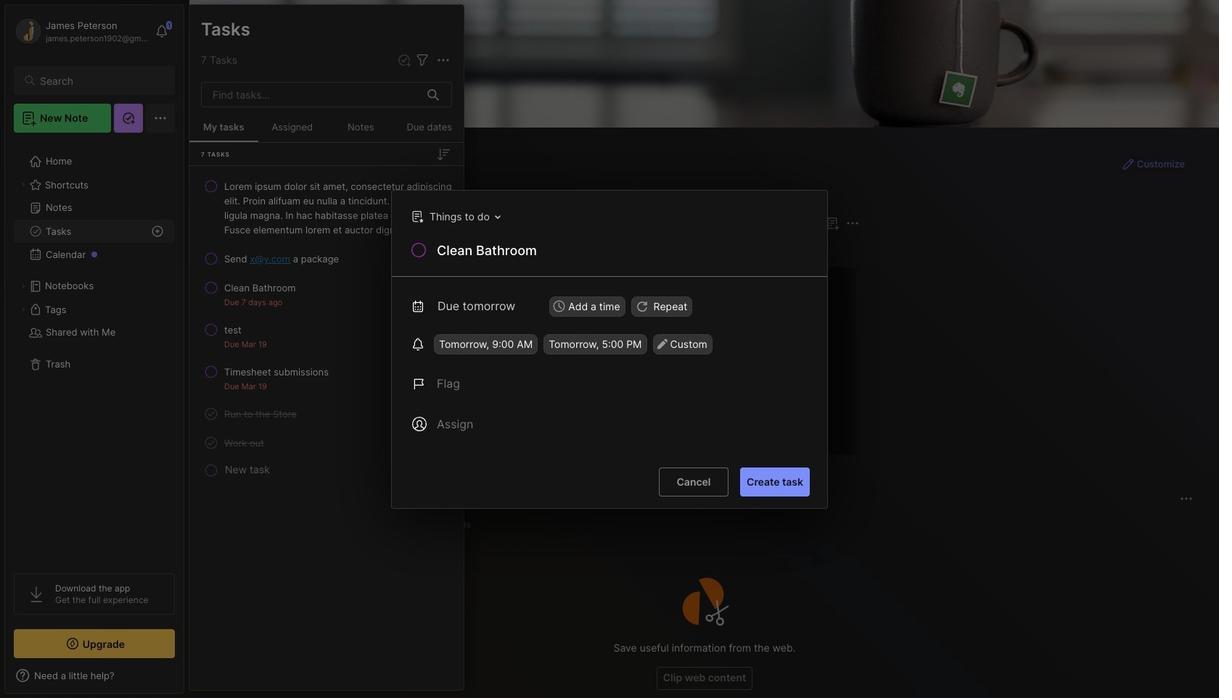 Task type: locate. For each thing, give the bounding box(es) containing it.
5 row from the top
[[195, 359, 458, 398]]

Enter task text field
[[435, 241, 810, 262]]

Go to note or move task field
[[404, 206, 506, 227]]

expand notebooks image
[[19, 282, 28, 291]]

timesheet submissions 4 cell
[[224, 365, 329, 380]]

tab
[[216, 241, 258, 258], [264, 241, 323, 258], [216, 517, 271, 534], [326, 517, 388, 534], [393, 517, 431, 534], [437, 517, 477, 534]]

1 tab list from the top
[[216, 241, 857, 258]]

None search field
[[40, 72, 162, 89]]

work out 6 cell
[[224, 436, 264, 451]]

1 vertical spatial tab list
[[216, 517, 1191, 534]]

row group
[[189, 172, 464, 481], [213, 267, 1219, 465]]

row
[[195, 173, 458, 243], [195, 246, 458, 272], [195, 275, 458, 314], [195, 317, 458, 356], [195, 359, 458, 398], [195, 401, 458, 428], [195, 430, 458, 457]]

7 row from the top
[[195, 430, 458, 457]]

clean bathroom 2 cell
[[224, 281, 296, 295]]

tab list
[[216, 241, 857, 258], [216, 517, 1191, 534]]

main element
[[0, 0, 189, 699]]

0 vertical spatial tab list
[[216, 241, 857, 258]]

send x@y.com a package 1 cell
[[224, 252, 339, 266]]

1 row from the top
[[195, 173, 458, 243]]

tree inside main element
[[5, 142, 184, 561]]

tree
[[5, 142, 184, 561]]

lorem ipsum dolor sit amet, consectetur adipiscing elit. proin alifuam eu nulla a tincidunt. curabitur ut ligula magna. in hac habitasse platea dictumst. fusce elementum lorem et auctor dignissim. proin eget mi id urna euismod consectetur. pellentesque porttitor ac urna quis fermentum: 0 cell
[[224, 179, 452, 237]]



Task type: describe. For each thing, give the bounding box(es) containing it.
3 row from the top
[[195, 275, 458, 314]]

6 row from the top
[[195, 401, 458, 428]]

2 row from the top
[[195, 246, 458, 272]]

4 row from the top
[[195, 317, 458, 356]]

test 3 cell
[[224, 323, 242, 338]]

expand tags image
[[19, 306, 28, 314]]

new task image
[[397, 53, 412, 68]]

Find tasks… text field
[[204, 83, 419, 107]]

Search text field
[[40, 74, 162, 88]]

run to the store 5 cell
[[224, 407, 297, 422]]

2 tab list from the top
[[216, 517, 1191, 534]]

thumbnail image
[[225, 368, 280, 423]]

none search field inside main element
[[40, 72, 162, 89]]



Task type: vqa. For each thing, say whether or not it's contained in the screenshot.
'test 3' cell
yes



